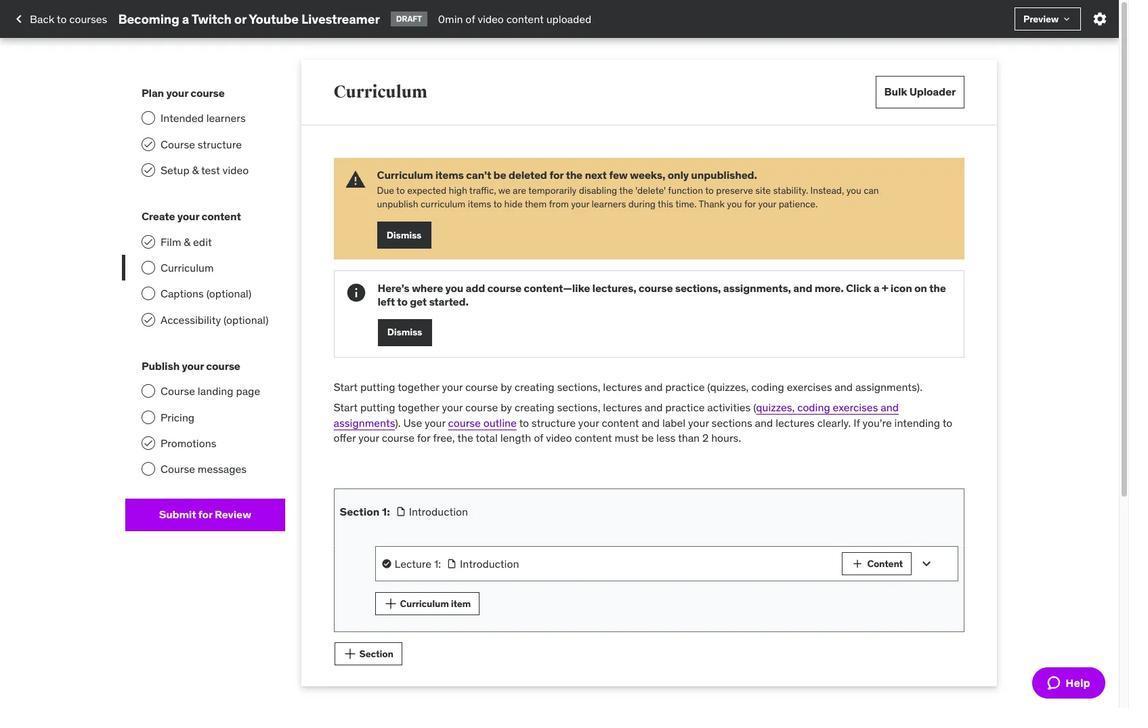 Task type: describe. For each thing, give the bounding box(es) containing it.
intended
[[161, 111, 204, 125]]

plan your course
[[142, 86, 225, 100]]

course for course structure
[[161, 137, 195, 151]]

landing
[[198, 385, 234, 398]]

to up thank at the top right of the page
[[706, 184, 714, 197]]

submit
[[159, 508, 196, 521]]

content up the must
[[602, 416, 640, 429]]

& for edit
[[184, 235, 191, 248]]

site
[[756, 184, 771, 197]]

completed element for course
[[142, 137, 155, 151]]

you inside here's where you add course content—like lectures, course sections, assignments, and more. click a + icon on the left to get started.
[[446, 282, 464, 295]]

0 horizontal spatial learners
[[207, 111, 246, 125]]

uploaded
[[547, 12, 592, 26]]

where
[[412, 282, 443, 295]]

unpublished.
[[692, 168, 758, 182]]

the left next
[[566, 168, 583, 182]]

video inside if you're intending to offer your course for free, the total length of video content must be less than 2 hours.
[[546, 431, 572, 445]]

incomplete image for course landing page
[[142, 385, 155, 398]]

edit image
[[475, 507, 486, 517]]

free,
[[433, 431, 455, 445]]

uploader
[[910, 85, 956, 99]]

clearly.
[[818, 416, 852, 429]]

2 vertical spatial lectures
[[776, 416, 815, 429]]

lecture
[[395, 557, 432, 571]]

0 vertical spatial xsmall image
[[396, 507, 406, 517]]

new curriculum item image
[[381, 595, 400, 614]]

you're
[[863, 416, 893, 429]]

promotions link
[[125, 430, 285, 456]]

0 horizontal spatial exercises
[[787, 380, 833, 394]]

1 vertical spatial dismiss button
[[378, 319, 432, 346]]

icon
[[891, 282, 913, 295]]

to inside if you're intending to offer your course for free, the total length of video content must be less than 2 hours.
[[943, 416, 953, 429]]

course landing page link
[[125, 378, 285, 404]]

preview
[[1024, 13, 1059, 25]]

& for test
[[192, 163, 199, 177]]

draft
[[396, 13, 422, 24]]

1 horizontal spatial items
[[468, 198, 492, 210]]

to down we
[[494, 198, 502, 210]]

youtube
[[249, 11, 299, 27]]

must
[[615, 431, 639, 445]]

your inside if you're intending to offer your course for free, the total length of video content must be less than 2 hours.
[[359, 431, 379, 445]]

offer
[[334, 431, 356, 445]]

content
[[868, 558, 904, 570]]

(optional) for captions (optional)
[[207, 287, 252, 301]]

0 vertical spatial a
[[182, 11, 189, 27]]

click
[[847, 282, 872, 295]]

course messages link
[[125, 456, 285, 483]]

back to courses link
[[11, 7, 107, 31]]

quizzes, coding exercises and assignments link
[[334, 401, 899, 429]]

be inside curriculum items can't be deleted for the next few weeks, only unpublished. due to expected high traffic, we are temporarily disabling the 'delete' function to preserve site stability. instead, you can unpublish curriculum items to hide them from your learners during this time. thank you for your patience.
[[494, 168, 507, 182]]

course for course landing page
[[161, 385, 195, 398]]

coding inside quizzes, coding exercises and assignments
[[798, 401, 831, 414]]

unpublish
[[377, 198, 419, 210]]

for up temporarily
[[550, 168, 564, 182]]

1: for lecture 1:
[[434, 557, 441, 571]]

). use your course outline to structure your content and label your sections and lectures clearly.
[[395, 416, 852, 429]]

course landing page
[[161, 385, 260, 398]]

of inside if you're intending to offer your course for free, the total length of video content must be less than 2 hours.
[[534, 431, 544, 445]]

1 vertical spatial xsmall image
[[447, 559, 458, 570]]

incomplete image for captions (optional)
[[142, 287, 155, 301]]

can
[[864, 184, 880, 197]]

here's
[[378, 282, 410, 295]]

we
[[499, 184, 511, 197]]

expand image
[[919, 556, 935, 572]]

0min of video content uploaded
[[438, 12, 592, 26]]

completed image inside promotions link
[[143, 438, 154, 449]]

completed element for film
[[142, 235, 155, 248]]

weeks,
[[630, 168, 666, 182]]

publish your course
[[142, 359, 240, 373]]

by for start putting together your course by creating sections, lectures and practice activities (
[[501, 401, 512, 414]]

lectures,
[[593, 282, 637, 295]]

start for start putting together your course by creating sections, lectures and practice (quizzes, coding exercises and assignments).
[[334, 380, 358, 394]]

bulk uploader
[[885, 85, 956, 99]]

twitch
[[192, 11, 232, 27]]

during
[[629, 198, 656, 210]]

to inside 'link'
[[57, 12, 67, 26]]

0 vertical spatial new curriculum item image
[[332, 532, 351, 551]]

content inside if you're intending to offer your course for free, the total length of video content must be less than 2 hours.
[[575, 431, 612, 445]]

0 vertical spatial video
[[478, 12, 504, 26]]

course structure link
[[125, 131, 285, 157]]

incomplete image for intended learners
[[142, 111, 155, 125]]

0 horizontal spatial coding
[[752, 380, 785, 394]]

for inside button
[[198, 508, 213, 521]]

curriculum
[[421, 198, 466, 210]]

to up unpublish
[[397, 184, 405, 197]]

quizzes, coding exercises and assignments
[[334, 401, 899, 429]]

if you're intending to offer your course for free, the total length of video content must be less than 2 hours.
[[334, 416, 953, 445]]

1 vertical spatial introduction
[[460, 557, 519, 571]]

length
[[501, 431, 532, 445]]

start for start putting together your course by creating sections, lectures and practice activities (
[[334, 401, 358, 414]]

captions (optional) link
[[125, 281, 285, 307]]

section 1:
[[340, 505, 390, 519]]

preview button
[[1015, 7, 1082, 31]]

content left uploaded
[[507, 12, 544, 26]]

promotions
[[161, 437, 217, 450]]

here's where you add course content—like lectures, course sections, assignments, and more. click a + icon on the left to get started.
[[378, 282, 947, 308]]

hours.
[[712, 431, 742, 445]]

exercises inside quizzes, coding exercises and assignments
[[833, 401, 879, 414]]

due
[[377, 184, 394, 197]]

completed image for film
[[143, 236, 154, 247]]

curriculum item button
[[375, 593, 480, 616]]

section for section
[[360, 648, 394, 660]]

back to courses
[[30, 12, 107, 26]]

add
[[466, 282, 485, 295]]

and down (
[[756, 416, 774, 429]]

label
[[663, 416, 686, 429]]

becoming a twitch or youtube livestreamer
[[118, 11, 380, 27]]

setup
[[161, 163, 190, 177]]

).
[[395, 416, 401, 429]]

putting for start putting together your course by creating sections, lectures and practice activities (
[[361, 401, 396, 414]]

the inside if you're intending to offer your course for free, the total length of video content must be less than 2 hours.
[[458, 431, 474, 445]]

accessibility (optional)
[[161, 313, 269, 327]]

this
[[658, 198, 674, 210]]

completed element for accessibility
[[142, 313, 155, 327]]

practice for activities
[[666, 401, 705, 414]]

start putting together your course by creating sections, lectures and practice activities (
[[334, 401, 757, 414]]

and up if you're intending to offer your course for free, the total length of video content must be less than 2 hours.
[[645, 401, 663, 414]]

few
[[609, 168, 628, 182]]

section for section 1:
[[340, 505, 380, 519]]

small image
[[852, 557, 865, 571]]

the inside here's where you add course content—like lectures, course sections, assignments, and more. click a + icon on the left to get started.
[[930, 282, 947, 295]]

patience.
[[779, 198, 818, 210]]

get
[[410, 295, 427, 308]]

creating for (quizzes,
[[515, 380, 555, 394]]

accessibility
[[161, 313, 221, 327]]

activities
[[708, 401, 751, 414]]



Task type: vqa. For each thing, say whether or not it's contained in the screenshot.
2 in the bottom of the page
yes



Task type: locate. For each thing, give the bounding box(es) containing it.
2 vertical spatial incomplete image
[[142, 463, 155, 476]]

lectures for activities
[[603, 401, 643, 414]]

introduction
[[409, 505, 468, 519], [460, 557, 519, 571]]

and inside quizzes, coding exercises and assignments
[[881, 401, 899, 414]]

2 vertical spatial you
[[446, 282, 464, 295]]

to left get
[[397, 295, 408, 308]]

1 vertical spatial by
[[501, 401, 512, 414]]

you left can
[[847, 184, 862, 197]]

completed element inside film & edit link
[[142, 235, 155, 248]]

and up clearly.
[[835, 380, 853, 394]]

1 vertical spatial lectures
[[603, 401, 643, 414]]

1 vertical spatial you
[[728, 198, 743, 210]]

learners down the "disabling"
[[592, 198, 627, 210]]

2 by from the top
[[501, 401, 512, 414]]

course messages
[[161, 463, 247, 476]]

video
[[478, 12, 504, 26], [223, 163, 249, 177], [546, 431, 572, 445]]

outline
[[484, 416, 517, 429]]

1 vertical spatial (optional)
[[224, 313, 269, 327]]

be inside if you're intending to offer your course for free, the total length of video content must be less than 2 hours.
[[642, 431, 654, 445]]

captions
[[161, 287, 204, 301]]

sections, for activities
[[558, 401, 601, 414]]

1 practice from the top
[[666, 380, 705, 394]]

completed element inside promotions link
[[142, 437, 155, 450]]

3 incomplete image from the top
[[142, 463, 155, 476]]

than
[[678, 431, 700, 445]]

and up you're
[[881, 401, 899, 414]]

completed element for setup
[[142, 163, 155, 177]]

4 completed element from the top
[[142, 313, 155, 327]]

film & edit link
[[125, 229, 285, 255]]

1 vertical spatial creating
[[515, 401, 555, 414]]

& inside setup & test video link
[[192, 163, 199, 177]]

0 horizontal spatial &
[[184, 235, 191, 248]]

course up setup
[[161, 137, 195, 151]]

xsmall image right the preview
[[1062, 14, 1073, 24]]

1 horizontal spatial xsmall image
[[1062, 14, 1073, 24]]

completed element down plan
[[142, 137, 155, 151]]

incomplete image inside 'captions (optional)' link
[[142, 287, 155, 301]]

medium image
[[11, 11, 27, 27]]

0 horizontal spatial you
[[446, 282, 464, 295]]

1 by from the top
[[501, 380, 512, 394]]

learners inside curriculum items can't be deleted for the next few weeks, only unpublished. due to expected high traffic, we are temporarily disabling the 'delete' function to preserve site stability. instead, you can unpublish curriculum items to hide them from your learners during this time. thank you for your patience.
[[592, 198, 627, 210]]

1 vertical spatial putting
[[361, 401, 396, 414]]

2 completed image from the top
[[143, 165, 154, 176]]

coding
[[752, 380, 785, 394], [798, 401, 831, 414]]

1: for section 1:
[[382, 505, 390, 519]]

pricing link
[[125, 404, 285, 430]]

completed image for course
[[143, 139, 154, 150]]

0 vertical spatial sections,
[[676, 282, 721, 295]]

sections, up ). use your course outline to structure your content and label your sections and lectures clearly.
[[558, 401, 601, 414]]

completed element
[[142, 137, 155, 151], [142, 163, 155, 177], [142, 235, 155, 248], [142, 313, 155, 327], [142, 437, 155, 450]]

0 vertical spatial course
[[161, 137, 195, 151]]

2 together from the top
[[398, 401, 440, 414]]

messages
[[198, 463, 247, 476]]

disabling
[[579, 184, 618, 197]]

course structure
[[161, 137, 242, 151]]

0 horizontal spatial of
[[466, 12, 475, 26]]

2 putting from the top
[[361, 401, 396, 414]]

items up high
[[436, 168, 464, 182]]

quizzes,
[[757, 401, 795, 414]]

for left "review"
[[198, 508, 213, 521]]

2 horizontal spatial video
[[546, 431, 572, 445]]

assignments
[[334, 416, 395, 429]]

to up the length
[[519, 416, 529, 429]]

incomplete image for curriculum
[[142, 261, 155, 274]]

0 vertical spatial exercises
[[787, 380, 833, 394]]

1 together from the top
[[398, 380, 440, 394]]

3 course from the top
[[161, 463, 195, 476]]

0 vertical spatial incomplete image
[[142, 111, 155, 125]]

a left +
[[874, 282, 880, 295]]

content—like
[[524, 282, 591, 295]]

2 vertical spatial incomplete image
[[142, 411, 155, 424]]

preserve
[[717, 184, 754, 197]]

0 horizontal spatial be
[[494, 168, 507, 182]]

incomplete image left course messages
[[142, 463, 155, 476]]

0 vertical spatial &
[[192, 163, 199, 177]]

1 vertical spatial sections,
[[558, 380, 601, 394]]

a left twitch
[[182, 11, 189, 27]]

captions (optional)
[[161, 287, 252, 301]]

section button
[[335, 643, 402, 666]]

xsmall image
[[396, 507, 406, 517], [447, 559, 458, 570]]

completed image left the promotions
[[143, 438, 154, 449]]

becoming
[[118, 11, 180, 27]]

0 vertical spatial incomplete image
[[142, 261, 155, 274]]

0 horizontal spatial items
[[436, 168, 464, 182]]

dismiss button
[[377, 222, 431, 249], [378, 319, 432, 346]]

5 completed element from the top
[[142, 437, 155, 450]]

1 vertical spatial dismiss
[[388, 326, 422, 338]]

(optional)
[[207, 287, 252, 301], [224, 313, 269, 327]]

incomplete image for pricing
[[142, 411, 155, 424]]

1 vertical spatial practice
[[666, 401, 705, 414]]

publish
[[142, 359, 180, 373]]

to inside here's where you add course content—like lectures, course sections, assignments, and more. click a + icon on the left to get started.
[[397, 295, 408, 308]]

new curriculum item image
[[332, 532, 351, 551], [341, 645, 360, 664]]

content up film & edit link
[[202, 210, 241, 223]]

2 vertical spatial course
[[161, 463, 195, 476]]

2 incomplete image from the top
[[142, 385, 155, 398]]

lectures up ). use your course outline to structure your content and label your sections and lectures clearly.
[[603, 401, 643, 414]]

1 vertical spatial items
[[468, 198, 492, 210]]

incomplete image
[[142, 261, 155, 274], [142, 287, 155, 301], [142, 411, 155, 424]]

0 horizontal spatial a
[[182, 11, 189, 27]]

the right "on"
[[930, 282, 947, 295]]

1 vertical spatial section
[[360, 648, 394, 660]]

2
[[703, 431, 709, 445]]

start putting together your course by creating sections, lectures and practice (quizzes, coding exercises and assignments).
[[334, 380, 923, 394]]

introduction left edit image in the left of the page
[[409, 505, 468, 519]]

& inside film & edit link
[[184, 235, 191, 248]]

incomplete image
[[142, 111, 155, 125], [142, 385, 155, 398], [142, 463, 155, 476]]

1 horizontal spatial exercises
[[833, 401, 879, 414]]

are
[[513, 184, 527, 197]]

the right free,
[[458, 431, 474, 445]]

1 vertical spatial be
[[642, 431, 654, 445]]

can't
[[466, 168, 492, 182]]

content button
[[843, 553, 912, 576]]

completed image left film
[[143, 236, 154, 247]]

1 vertical spatial incomplete image
[[142, 287, 155, 301]]

0 vertical spatial xsmall image
[[1062, 14, 1073, 24]]

0 vertical spatial dismiss
[[387, 229, 422, 241]]

you
[[847, 184, 862, 197], [728, 198, 743, 210], [446, 282, 464, 295]]

pricing
[[161, 411, 195, 424]]

1 vertical spatial 1:
[[434, 557, 441, 571]]

lectures down quizzes,
[[776, 416, 815, 429]]

1 horizontal spatial xsmall image
[[447, 559, 458, 570]]

structure up test
[[198, 137, 242, 151]]

you down preserve
[[728, 198, 743, 210]]

sections, inside here's where you add course content—like lectures, course sections, assignments, and more. click a + icon on the left to get started.
[[676, 282, 721, 295]]

incomplete image inside the course messages link
[[142, 463, 155, 476]]

creating up start putting together your course by creating sections, lectures and practice activities (
[[515, 380, 555, 394]]

them
[[525, 198, 547, 210]]

1 horizontal spatial of
[[534, 431, 544, 445]]

(optional) for accessibility (optional)
[[224, 313, 269, 327]]

putting
[[361, 380, 396, 394], [361, 401, 396, 414]]

assignments).
[[856, 380, 923, 394]]

course settings image
[[1093, 11, 1109, 27]]

1 vertical spatial together
[[398, 401, 440, 414]]

completed image for setup
[[143, 165, 154, 176]]

(
[[754, 401, 757, 414]]

0 vertical spatial introduction
[[409, 505, 468, 519]]

only
[[668, 168, 689, 182]]

completed element inside "accessibility (optional)" link
[[142, 313, 155, 327]]

be up we
[[494, 168, 507, 182]]

accessibility (optional) link
[[125, 307, 285, 333]]

(quizzes,
[[708, 380, 749, 394]]

new curriculum item image inside section button
[[341, 645, 360, 664]]

completed image down plan
[[143, 139, 154, 150]]

introduction up item
[[460, 557, 519, 571]]

setup & test video link
[[125, 157, 285, 183]]

1 horizontal spatial be
[[642, 431, 654, 445]]

dismiss down get
[[388, 326, 422, 338]]

2 start from the top
[[334, 401, 358, 414]]

sections
[[712, 416, 753, 429]]

curriculum link
[[125, 255, 285, 281]]

use
[[404, 416, 422, 429]]

dismiss button down get
[[378, 319, 432, 346]]

0 vertical spatial items
[[436, 168, 464, 182]]

together for start putting together your course by creating sections, lectures and practice (quizzes, coding exercises and assignments).
[[398, 380, 440, 394]]

sections,
[[676, 282, 721, 295], [558, 380, 601, 394], [558, 401, 601, 414]]

'delete'
[[636, 184, 666, 197]]

items down "traffic,"
[[468, 198, 492, 210]]

to right "intending"
[[943, 416, 953, 429]]

0 vertical spatial 1:
[[382, 505, 390, 519]]

completed image inside course structure link
[[143, 139, 154, 150]]

0 horizontal spatial 1:
[[382, 505, 390, 519]]

completed image inside film & edit link
[[143, 236, 154, 247]]

1 vertical spatial course
[[161, 385, 195, 398]]

xsmall image right lecture 1:
[[447, 559, 458, 570]]

course for course messages
[[161, 463, 195, 476]]

1 creating from the top
[[515, 380, 555, 394]]

3 incomplete image from the top
[[142, 411, 155, 424]]

learners up course structure link
[[207, 111, 246, 125]]

1 completed image from the top
[[143, 139, 154, 150]]

1 horizontal spatial video
[[478, 12, 504, 26]]

1 horizontal spatial structure
[[532, 416, 576, 429]]

1 vertical spatial exercises
[[833, 401, 879, 414]]

1 horizontal spatial &
[[192, 163, 199, 177]]

completed element left setup
[[142, 163, 155, 177]]

left
[[378, 295, 395, 308]]

0 vertical spatial start
[[334, 380, 358, 394]]

1 vertical spatial video
[[223, 163, 249, 177]]

1 vertical spatial a
[[874, 282, 880, 295]]

1 vertical spatial xsmall image
[[381, 559, 392, 570]]

section
[[340, 505, 380, 519], [360, 648, 394, 660]]

hide
[[505, 198, 523, 210]]

1 incomplete image from the top
[[142, 111, 155, 125]]

instead,
[[811, 184, 845, 197]]

1 completed element from the top
[[142, 137, 155, 151]]

on
[[915, 282, 928, 295]]

0 horizontal spatial xsmall image
[[396, 507, 406, 517]]

total
[[476, 431, 498, 445]]

for down use
[[417, 431, 431, 445]]

1 horizontal spatial learners
[[592, 198, 627, 210]]

1 vertical spatial structure
[[532, 416, 576, 429]]

course inside if you're intending to offer your course for free, the total length of video content must be less than 2 hours.
[[382, 431, 415, 445]]

practice for (quizzes,
[[666, 380, 705, 394]]

0 vertical spatial structure
[[198, 137, 242, 151]]

a inside here's where you add course content—like lectures, course sections, assignments, and more. click a + icon on the left to get started.
[[874, 282, 880, 295]]

& left edit
[[184, 235, 191, 248]]

and up label
[[645, 380, 663, 394]]

0 vertical spatial learners
[[207, 111, 246, 125]]

video right 0min
[[478, 12, 504, 26]]

video right test
[[223, 163, 249, 177]]

bulk uploader button
[[876, 76, 965, 108]]

exercises up quizzes,
[[787, 380, 833, 394]]

curriculum inside button
[[400, 598, 449, 610]]

0 vertical spatial section
[[340, 505, 380, 519]]

incomplete image inside pricing link
[[142, 411, 155, 424]]

1 horizontal spatial a
[[874, 282, 880, 295]]

1 vertical spatial learners
[[592, 198, 627, 210]]

0 vertical spatial practice
[[666, 380, 705, 394]]

to right the "back"
[[57, 12, 67, 26]]

the down few
[[620, 184, 634, 197]]

expected
[[407, 184, 447, 197]]

section inside button
[[360, 648, 394, 660]]

you left add
[[446, 282, 464, 295]]

completed image
[[143, 139, 154, 150], [143, 165, 154, 176], [143, 236, 154, 247], [143, 438, 154, 449]]

together for start putting together your course by creating sections, lectures and practice activities (
[[398, 401, 440, 414]]

0 vertical spatial together
[[398, 380, 440, 394]]

coding up quizzes,
[[752, 380, 785, 394]]

for inside if you're intending to offer your course for free, the total length of video content must be less than 2 hours.
[[417, 431, 431, 445]]

completed image
[[143, 314, 154, 325]]

and inside here's where you add course content—like lectures, course sections, assignments, and more. click a + icon on the left to get started.
[[794, 282, 813, 295]]

2 horizontal spatial you
[[847, 184, 862, 197]]

intending
[[895, 416, 941, 429]]

1 horizontal spatial 1:
[[434, 557, 441, 571]]

film & edit
[[161, 235, 212, 248]]

by for start putting together your course by creating sections, lectures and practice (quizzes, coding exercises and assignments).
[[501, 380, 512, 394]]

of
[[466, 12, 475, 26], [534, 431, 544, 445]]

creating up the length
[[515, 401, 555, 414]]

1 vertical spatial incomplete image
[[142, 385, 155, 398]]

completed element left film
[[142, 235, 155, 248]]

function
[[669, 184, 704, 197]]

1 vertical spatial new curriculum item image
[[341, 645, 360, 664]]

course
[[191, 86, 225, 100], [488, 282, 522, 295], [639, 282, 673, 295], [206, 359, 240, 373], [466, 380, 498, 394], [466, 401, 498, 414], [448, 416, 481, 429], [382, 431, 415, 445]]

incomplete image down plan
[[142, 111, 155, 125]]

sections, left assignments, in the top right of the page
[[676, 282, 721, 295]]

sections, for (quizzes,
[[558, 380, 601, 394]]

content
[[507, 12, 544, 26], [202, 210, 241, 223], [602, 416, 640, 429], [575, 431, 612, 445]]

1 horizontal spatial coding
[[798, 401, 831, 414]]

stability.
[[774, 184, 809, 197]]

1 vertical spatial start
[[334, 401, 358, 414]]

dismiss button down unpublish
[[377, 222, 431, 249]]

and
[[794, 282, 813, 295], [645, 380, 663, 394], [835, 380, 853, 394], [645, 401, 663, 414], [881, 401, 899, 414], [642, 416, 660, 429], [756, 416, 774, 429]]

4 completed image from the top
[[143, 438, 154, 449]]

be left less
[[642, 431, 654, 445]]

dismiss
[[387, 229, 422, 241], [388, 326, 422, 338]]

incomplete image inside intended learners link
[[142, 111, 155, 125]]

1 putting from the top
[[361, 380, 396, 394]]

if
[[854, 416, 861, 429]]

putting for start putting together your course by creating sections, lectures and practice (quizzes, coding exercises and assignments).
[[361, 380, 396, 394]]

(optional) down captions (optional)
[[224, 313, 269, 327]]

curriculum inside curriculum items can't be deleted for the next few weeks, only unpublished. due to expected high traffic, we are temporarily disabling the 'delete' function to preserve site stability. instead, you can unpublish curriculum items to hide them from your learners during this time. thank you for your patience.
[[377, 168, 433, 182]]

0 vertical spatial lectures
[[603, 380, 643, 394]]

1 vertical spatial &
[[184, 235, 191, 248]]

lectures up the quizzes, coding exercises and assignments link
[[603, 380, 643, 394]]

0 vertical spatial putting
[[361, 380, 396, 394]]

completed element left the promotions
[[142, 437, 155, 450]]

1:
[[382, 505, 390, 519], [434, 557, 441, 571]]

completed image left setup
[[143, 165, 154, 176]]

incomplete image inside the "curriculum" link
[[142, 261, 155, 274]]

items
[[436, 168, 464, 182], [468, 198, 492, 210]]

2 incomplete image from the top
[[142, 287, 155, 301]]

2 vertical spatial sections,
[[558, 401, 601, 414]]

0 horizontal spatial structure
[[198, 137, 242, 151]]

from
[[549, 198, 569, 210]]

xsmall image inside preview dropdown button
[[1062, 14, 1073, 24]]

content down quizzes, coding exercises and assignments
[[575, 431, 612, 445]]

dismiss down unpublish
[[387, 229, 422, 241]]

creating for activities
[[515, 401, 555, 414]]

and up less
[[642, 416, 660, 429]]

0 vertical spatial you
[[847, 184, 862, 197]]

3 completed image from the top
[[143, 236, 154, 247]]

and left more.
[[794, 282, 813, 295]]

2 creating from the top
[[515, 401, 555, 414]]

0 vertical spatial (optional)
[[207, 287, 252, 301]]

lectures for (quizzes,
[[603, 380, 643, 394]]

together
[[398, 380, 440, 394], [398, 401, 440, 414]]

time.
[[676, 198, 697, 210]]

submit for review
[[159, 508, 251, 521]]

next
[[585, 168, 607, 182]]

sections, up start putting together your course by creating sections, lectures and practice activities (
[[558, 380, 601, 394]]

1 course from the top
[[161, 137, 195, 151]]

coding up clearly.
[[798, 401, 831, 414]]

2 completed element from the top
[[142, 163, 155, 177]]

0 horizontal spatial video
[[223, 163, 249, 177]]

by
[[501, 380, 512, 394], [501, 401, 512, 414]]

completed element inside setup & test video link
[[142, 163, 155, 177]]

creating
[[515, 380, 555, 394], [515, 401, 555, 414]]

3 completed element from the top
[[142, 235, 155, 248]]

less
[[657, 431, 676, 445]]

xsmall image
[[1062, 14, 1073, 24], [381, 559, 392, 570]]

test
[[201, 163, 220, 177]]

2 vertical spatial video
[[546, 431, 572, 445]]

1 horizontal spatial you
[[728, 198, 743, 210]]

1 start from the top
[[334, 380, 358, 394]]

completed image inside setup & test video link
[[143, 165, 154, 176]]

page
[[236, 385, 260, 398]]

course outline link
[[448, 416, 517, 429]]

1 vertical spatial of
[[534, 431, 544, 445]]

of right the length
[[534, 431, 544, 445]]

back
[[30, 12, 54, 26]]

completed element inside course structure link
[[142, 137, 155, 151]]

(optional) up accessibility (optional)
[[207, 287, 252, 301]]

course down the promotions
[[161, 463, 195, 476]]

0 vertical spatial of
[[466, 12, 475, 26]]

1 vertical spatial coding
[[798, 401, 831, 414]]

incomplete image inside the course landing page link
[[142, 385, 155, 398]]

of right 0min
[[466, 12, 475, 26]]

0 vertical spatial dismiss button
[[377, 222, 431, 249]]

0 vertical spatial creating
[[515, 380, 555, 394]]

0 vertical spatial coding
[[752, 380, 785, 394]]

video down start putting together your course by creating sections, lectures and practice activities (
[[546, 431, 572, 445]]

incomplete image for course messages
[[142, 463, 155, 476]]

the
[[566, 168, 583, 182], [620, 184, 634, 197], [930, 282, 947, 295], [458, 431, 474, 445]]

submit for review button
[[125, 499, 285, 531]]

xsmall image right section 1:
[[396, 507, 406, 517]]

0 vertical spatial by
[[501, 380, 512, 394]]

curriculum items can't be deleted for the next few weeks, only unpublished. due to expected high traffic, we are temporarily disabling the 'delete' function to preserve site stability. instead, you can unpublish curriculum items to hide them from your learners during this time. thank you for your patience.
[[377, 168, 880, 210]]

0 horizontal spatial xsmall image
[[381, 559, 392, 570]]

for down site
[[745, 198, 756, 210]]

bulk
[[885, 85, 908, 99]]

2 course from the top
[[161, 385, 195, 398]]

course up pricing
[[161, 385, 195, 398]]

& left test
[[192, 163, 199, 177]]

1 incomplete image from the top
[[142, 261, 155, 274]]

0 vertical spatial be
[[494, 168, 507, 182]]

structure down start putting together your course by creating sections, lectures and practice activities (
[[532, 416, 576, 429]]

completed element left accessibility
[[142, 313, 155, 327]]

assignments,
[[724, 282, 792, 295]]

2 practice from the top
[[666, 401, 705, 414]]

incomplete image down publish
[[142, 385, 155, 398]]

exercises up if
[[833, 401, 879, 414]]

xsmall image left lecture in the bottom of the page
[[381, 559, 392, 570]]



